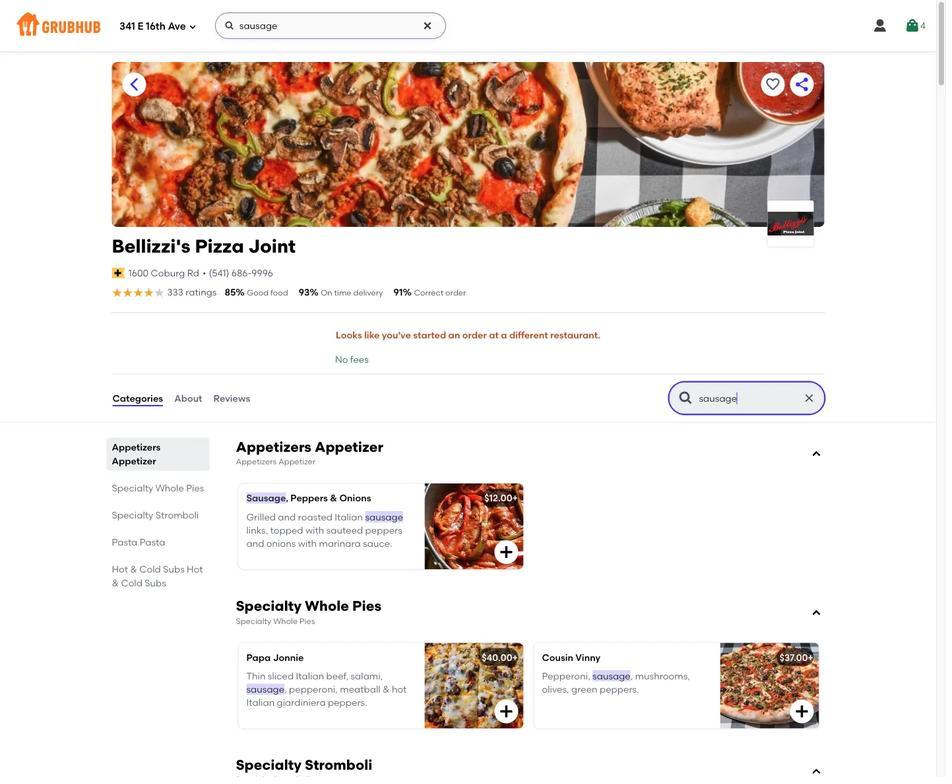 Task type: vqa. For each thing, say whether or not it's contained in the screenshot.
Waffles & Pancakes
no



Task type: locate. For each thing, give the bounding box(es) containing it.
save this restaurant image
[[765, 77, 781, 92]]

pies up specialty stromboli tab on the bottom of page
[[186, 483, 204, 494]]

0 horizontal spatial hot
[[112, 564, 128, 575]]

1 horizontal spatial sausage
[[365, 511, 403, 523]]

sauce.
[[363, 538, 392, 549]]

svg image inside specialty stromboli button
[[811, 767, 822, 777]]

hot & cold subs hot & cold subs tab
[[112, 563, 204, 590]]

svg image for specialty stromboli
[[811, 767, 822, 777]]

1 vertical spatial and
[[247, 538, 264, 549]]

0 vertical spatial svg image
[[905, 18, 921, 34]]

0 vertical spatial sausage
[[365, 511, 403, 523]]

, for , pepperoni, meatball & hot italian giardiniera peppers.
[[285, 684, 287, 695]]

0 vertical spatial with
[[306, 525, 324, 536]]

0 vertical spatial subs
[[163, 564, 185, 575]]

, down "sliced"
[[285, 684, 287, 695]]

0 horizontal spatial sausage
[[247, 684, 285, 695]]

grilled and roasted italian sausage links, topped with sauteed peppers and onions with marinara sauce.
[[247, 511, 403, 549]]

specialty stromboli down specialty whole pies
[[112, 510, 199, 521]]

hot
[[112, 564, 128, 575], [187, 564, 203, 575]]

0 horizontal spatial whole
[[156, 483, 184, 494]]

1 vertical spatial svg image
[[811, 449, 822, 460]]

stromboli
[[156, 510, 199, 521], [305, 757, 373, 773]]

1 horizontal spatial italian
[[296, 671, 324, 682]]

16th
[[146, 21, 166, 32]]

2 horizontal spatial italian
[[335, 511, 363, 523]]

with down the topped at the bottom left
[[298, 538, 317, 549]]

whole
[[156, 483, 184, 494], [305, 598, 349, 615], [273, 616, 298, 626]]

stromboli inside button
[[305, 757, 373, 773]]

85
[[225, 287, 236, 298]]

1 vertical spatial stromboli
[[305, 757, 373, 773]]

0 vertical spatial peppers.
[[600, 684, 639, 695]]

pies up the jonnie at the bottom
[[300, 616, 315, 626]]

0 vertical spatial specialty stromboli
[[112, 510, 199, 521]]

cold down the pasta pasta
[[121, 578, 142, 589]]

, mushrooms, olives, green peppers.
[[542, 671, 690, 695]]

,
[[286, 493, 288, 504], [631, 671, 633, 682], [285, 684, 287, 695]]

order left at
[[463, 330, 487, 341]]

1 horizontal spatial stromboli
[[305, 757, 373, 773]]

delivery
[[353, 288, 383, 298]]

hot down the pasta pasta
[[112, 564, 128, 575]]

1 vertical spatial specialty stromboli
[[236, 757, 373, 773]]

whole down marinara
[[305, 598, 349, 615]]

2 vertical spatial pies
[[300, 616, 315, 626]]

+
[[513, 493, 518, 504], [513, 652, 518, 663], [808, 652, 814, 663]]

2 vertical spatial italian
[[247, 697, 275, 709]]

$12.00 +
[[485, 493, 518, 504]]

, inside , pepperoni, meatball & hot italian giardiniera peppers.
[[285, 684, 287, 695]]

links,
[[247, 525, 268, 536]]

svg image
[[905, 18, 921, 34], [811, 449, 822, 460], [811, 767, 822, 777]]

and down links,
[[247, 538, 264, 549]]

and up the topped at the bottom left
[[278, 511, 296, 523]]

whole for specialty whole pies
[[156, 483, 184, 494]]

appetizer up specialty whole pies
[[112, 456, 156, 467]]

italian down thin
[[247, 697, 275, 709]]

svg image for appetizers appetizer
[[811, 449, 822, 460]]

pies for specialty whole pies specialty whole pies
[[352, 598, 382, 615]]

and
[[278, 511, 296, 523], [247, 538, 264, 549]]

0 horizontal spatial specialty stromboli
[[112, 510, 199, 521]]

at
[[489, 330, 499, 341]]

2 vertical spatial whole
[[273, 616, 298, 626]]

1 vertical spatial with
[[298, 538, 317, 549]]

specialty stromboli inside specialty stromboli button
[[236, 757, 373, 773]]

appetizer for appetizers appetizer
[[112, 456, 156, 467]]

peppers. right green
[[600, 684, 639, 695]]

peppers. inside , mushrooms, olives, green peppers.
[[600, 684, 639, 695]]

specialty stromboli
[[112, 510, 199, 521], [236, 757, 373, 773]]

1 vertical spatial peppers.
[[328, 697, 367, 709]]

started
[[413, 330, 446, 341]]

bellizzi's pizza joint
[[112, 235, 296, 257]]

0 horizontal spatial peppers.
[[328, 697, 367, 709]]

hot down pasta pasta tab
[[187, 564, 203, 575]]

1 horizontal spatial and
[[278, 511, 296, 523]]

2 horizontal spatial sausage
[[593, 671, 631, 682]]

sausage down thin
[[247, 684, 285, 695]]

with down roasted
[[306, 525, 324, 536]]

1 vertical spatial pies
[[352, 598, 382, 615]]

1 horizontal spatial specialty stromboli
[[236, 757, 373, 773]]

2 pasta from the left
[[140, 537, 165, 548]]

pies for specialty whole pies
[[186, 483, 204, 494]]

specialty whole pies tab
[[112, 482, 204, 495]]

4
[[921, 20, 926, 31]]

$40.00 +
[[482, 652, 518, 663]]

reviews button
[[213, 375, 251, 422]]

svg image
[[872, 18, 888, 34], [224, 20, 235, 31], [422, 20, 433, 31], [189, 23, 197, 31], [499, 544, 514, 560], [811, 608, 822, 619], [499, 704, 514, 720], [794, 704, 810, 720]]

green
[[572, 684, 598, 695]]

appetizers for appetizers appetizer
[[112, 442, 161, 453]]

0 vertical spatial pies
[[186, 483, 204, 494]]

0 vertical spatial cold
[[139, 564, 161, 575]]

1 vertical spatial order
[[463, 330, 487, 341]]

olives,
[[542, 684, 569, 695]]

sausage down vinny
[[593, 671, 631, 682]]

giardiniera
[[277, 697, 326, 709]]

joint
[[249, 235, 296, 257]]

specialty whole pies specialty whole pies
[[236, 598, 382, 626]]

order
[[446, 288, 466, 298], [463, 330, 487, 341]]

0 horizontal spatial pies
[[186, 483, 204, 494]]

& inside , pepperoni, meatball & hot italian giardiniera peppers.
[[383, 684, 390, 695]]

fees
[[350, 354, 369, 365]]

peppers
[[365, 525, 402, 536]]

x icon image
[[803, 392, 816, 405]]

1 vertical spatial whole
[[305, 598, 349, 615]]

peppers.
[[600, 684, 639, 695], [328, 697, 367, 709]]

, left mushrooms,
[[631, 671, 633, 682]]

whole up the jonnie at the bottom
[[273, 616, 298, 626]]

topped
[[270, 525, 303, 536]]

subscription pass image
[[112, 268, 125, 278]]

341
[[119, 21, 135, 32]]

1 horizontal spatial hot
[[187, 564, 203, 575]]

on
[[321, 288, 332, 298]]

2 hot from the left
[[187, 564, 203, 575]]

sausage , peppers & onions
[[247, 493, 371, 504]]

$40.00
[[482, 652, 513, 663]]

correct
[[414, 288, 444, 298]]

specialty stromboli inside specialty stromboli tab
[[112, 510, 199, 521]]

0 vertical spatial whole
[[156, 483, 184, 494]]

different
[[509, 330, 548, 341]]

0 vertical spatial stromboli
[[156, 510, 199, 521]]

0 horizontal spatial stromboli
[[156, 510, 199, 521]]

1 hot from the left
[[112, 564, 128, 575]]

0 vertical spatial order
[[446, 288, 466, 298]]

, pepperoni, meatball & hot italian giardiniera peppers.
[[247, 684, 407, 709]]

2 vertical spatial ,
[[285, 684, 287, 695]]

appetizers inside tab
[[112, 442, 161, 453]]

cold down pasta pasta tab
[[139, 564, 161, 575]]

pies inside tab
[[186, 483, 204, 494]]

2 vertical spatial sausage
[[247, 684, 285, 695]]

italian up the pepperoni, on the left bottom of page
[[296, 671, 324, 682]]

specialty
[[112, 483, 153, 494], [112, 510, 153, 521], [236, 598, 302, 615], [236, 616, 272, 626], [236, 757, 302, 773]]

0 horizontal spatial pasta
[[112, 537, 138, 548]]

ratings
[[186, 287, 217, 298]]

papa jonnie image
[[425, 643, 524, 729]]

whole inside tab
[[156, 483, 184, 494]]

cold
[[139, 564, 161, 575], [121, 578, 142, 589]]

pies down sauce.
[[352, 598, 382, 615]]

specialty stromboli down the giardiniera
[[236, 757, 373, 773]]

1 vertical spatial italian
[[296, 671, 324, 682]]

, left peppers
[[286, 493, 288, 504]]

grilled
[[247, 511, 276, 523]]

pies
[[186, 483, 204, 494], [352, 598, 382, 615], [300, 616, 315, 626]]

, inside , mushrooms, olives, green peppers.
[[631, 671, 633, 682]]

like
[[364, 330, 380, 341]]

$12.00
[[485, 493, 513, 504]]

appetizer
[[315, 439, 383, 455], [112, 456, 156, 467], [279, 457, 316, 467]]

food
[[271, 288, 288, 298]]

appetizer up onions
[[315, 439, 383, 455]]

italian up sauteed
[[335, 511, 363, 523]]

&
[[330, 493, 337, 504], [130, 564, 137, 575], [112, 578, 119, 589], [383, 684, 390, 695]]

sauteed
[[327, 525, 363, 536]]

1 horizontal spatial peppers.
[[600, 684, 639, 695]]

1 horizontal spatial pasta
[[140, 537, 165, 548]]

appetizers
[[236, 439, 312, 455], [112, 442, 161, 453], [236, 457, 277, 467]]

order right correct
[[446, 288, 466, 298]]

pepperoni,
[[289, 684, 338, 695]]

about
[[174, 393, 202, 404]]

341 e 16th ave
[[119, 21, 186, 32]]

roasted
[[298, 511, 333, 523]]

2 horizontal spatial whole
[[305, 598, 349, 615]]

2 vertical spatial svg image
[[811, 767, 822, 777]]

0 vertical spatial and
[[278, 511, 296, 523]]

svg image inside 4 button
[[905, 18, 921, 34]]

+ for $12.00
[[513, 493, 518, 504]]

sausage up peppers
[[365, 511, 403, 523]]

peppers. down meatball
[[328, 697, 367, 709]]

pasta pasta
[[112, 537, 165, 548]]

1 vertical spatial ,
[[631, 671, 633, 682]]

0 vertical spatial italian
[[335, 511, 363, 523]]

appetizer inside appetizers appetizer
[[112, 456, 156, 467]]

italian
[[335, 511, 363, 523], [296, 671, 324, 682], [247, 697, 275, 709]]

caret left icon image
[[126, 77, 142, 92]]

you've
[[382, 330, 411, 341]]

2 horizontal spatial pies
[[352, 598, 382, 615]]

1600 coburg rd button
[[128, 266, 200, 281]]

whole up specialty stromboli tab on the bottom of page
[[156, 483, 184, 494]]

cousin
[[542, 652, 574, 663]]

0 horizontal spatial italian
[[247, 697, 275, 709]]

1 vertical spatial sausage
[[593, 671, 631, 682]]

hot
[[392, 684, 407, 695]]



Task type: describe. For each thing, give the bounding box(es) containing it.
1600
[[129, 267, 149, 279]]

good food
[[247, 288, 288, 298]]

peppers. inside , pepperoni, meatball & hot italian giardiniera peppers.
[[328, 697, 367, 709]]

0 vertical spatial ,
[[286, 493, 288, 504]]

Search for food, convenience, alcohol... search field
[[215, 13, 446, 39]]

thin sliced italian beef, salami, sausage
[[247, 671, 383, 695]]

specialty stromboli tab
[[112, 509, 204, 522]]

1 pasta from the left
[[112, 537, 138, 548]]

beef,
[[326, 671, 349, 682]]

(541)
[[209, 267, 229, 279]]

pepperoni, sausage
[[542, 671, 631, 682]]

1 horizontal spatial pies
[[300, 616, 315, 626]]

1 horizontal spatial whole
[[273, 616, 298, 626]]

pasta pasta tab
[[112, 536, 204, 550]]

no
[[335, 354, 348, 365]]

appetizer for appetizers appetizer appetizers appetizer
[[315, 439, 383, 455]]

(541) 686-9996 button
[[209, 266, 273, 280]]

specialty whole pies
[[112, 483, 204, 494]]

sausage inside thin sliced italian beef, salami, sausage
[[247, 684, 285, 695]]

$37.00
[[780, 652, 808, 663]]

686-
[[232, 267, 252, 279]]

time
[[334, 288, 352, 298]]

e
[[138, 21, 144, 32]]

, for , mushrooms, olives, green peppers.
[[631, 671, 633, 682]]

ave
[[168, 21, 186, 32]]

sliced
[[268, 671, 294, 682]]

+ for $40.00
[[513, 652, 518, 663]]

1 vertical spatial cold
[[121, 578, 142, 589]]

sausage, peppers & onions image
[[425, 484, 524, 570]]

papa
[[247, 652, 271, 663]]

bellizzi's
[[112, 235, 191, 257]]

a
[[501, 330, 507, 341]]

reviews
[[214, 393, 250, 404]]

9996
[[252, 267, 273, 279]]

save this restaurant button
[[761, 73, 785, 96]]

looks like you've started an order at a different restaurant. button
[[335, 321, 601, 350]]

stromboli inside tab
[[156, 510, 199, 521]]

$37.00 +
[[780, 652, 814, 663]]

search icon image
[[678, 390, 694, 406]]

salami,
[[351, 671, 383, 682]]

marinara
[[319, 538, 361, 549]]

peppers
[[291, 493, 328, 504]]

on time delivery
[[321, 288, 383, 298]]

main navigation navigation
[[0, 0, 937, 51]]

1 vertical spatial subs
[[145, 578, 166, 589]]

onions
[[340, 493, 371, 504]]

share icon image
[[794, 77, 810, 92]]

•
[[203, 267, 206, 279]]

jonnie
[[273, 652, 304, 663]]

no fees
[[335, 354, 369, 365]]

categories
[[113, 393, 163, 404]]

rd
[[187, 267, 199, 279]]

papa jonnie
[[247, 652, 304, 663]]

looks
[[336, 330, 362, 341]]

• (541) 686-9996
[[203, 267, 273, 279]]

pizza
[[195, 235, 244, 257]]

appetizers appetizer tab
[[112, 441, 204, 468]]

categories button
[[112, 375, 164, 422]]

cousin vinny image
[[720, 643, 819, 729]]

appetizers for appetizers appetizer appetizers appetizer
[[236, 439, 312, 455]]

91
[[394, 287, 403, 298]]

1600 coburg rd
[[129, 267, 199, 279]]

cousin vinny
[[542, 652, 601, 663]]

hot & cold subs hot & cold subs
[[112, 564, 203, 589]]

bellizzi's pizza joint logo image
[[768, 212, 814, 236]]

specialty inside button
[[236, 757, 302, 773]]

thin
[[247, 671, 266, 682]]

+ for $37.00
[[808, 652, 814, 663]]

sausage inside grilled and roasted italian sausage links, topped with sauteed peppers and onions with marinara sauce.
[[365, 511, 403, 523]]

Search Bellizzi's Pizza Joint search field
[[698, 392, 799, 405]]

italian inside grilled and roasted italian sausage links, topped with sauteed peppers and onions with marinara sauce.
[[335, 511, 363, 523]]

appetizer up sausage , peppers & onions
[[279, 457, 316, 467]]

italian inside thin sliced italian beef, salami, sausage
[[296, 671, 324, 682]]

specialty stromboli button
[[233, 756, 825, 777]]

onions
[[267, 538, 296, 549]]

good
[[247, 288, 269, 298]]

0 horizontal spatial and
[[247, 538, 264, 549]]

appetizers appetizer appetizers appetizer
[[236, 439, 383, 467]]

an
[[449, 330, 460, 341]]

appetizers appetizer
[[112, 442, 161, 467]]

mushrooms,
[[635, 671, 690, 682]]

whole for specialty whole pies specialty whole pies
[[305, 598, 349, 615]]

333 ratings
[[167, 287, 217, 298]]

4 button
[[905, 14, 926, 38]]

333
[[167, 287, 183, 298]]

looks like you've started an order at a different restaurant.
[[336, 330, 601, 341]]

sausage
[[247, 493, 286, 504]]

pepperoni,
[[542, 671, 591, 682]]

restaurant.
[[551, 330, 601, 341]]

correct order
[[414, 288, 466, 298]]

93
[[299, 287, 310, 298]]

vinny
[[576, 652, 601, 663]]

about button
[[174, 375, 203, 422]]

italian inside , pepperoni, meatball & hot italian giardiniera peppers.
[[247, 697, 275, 709]]

meatball
[[340, 684, 381, 695]]

coburg
[[151, 267, 185, 279]]

order inside button
[[463, 330, 487, 341]]



